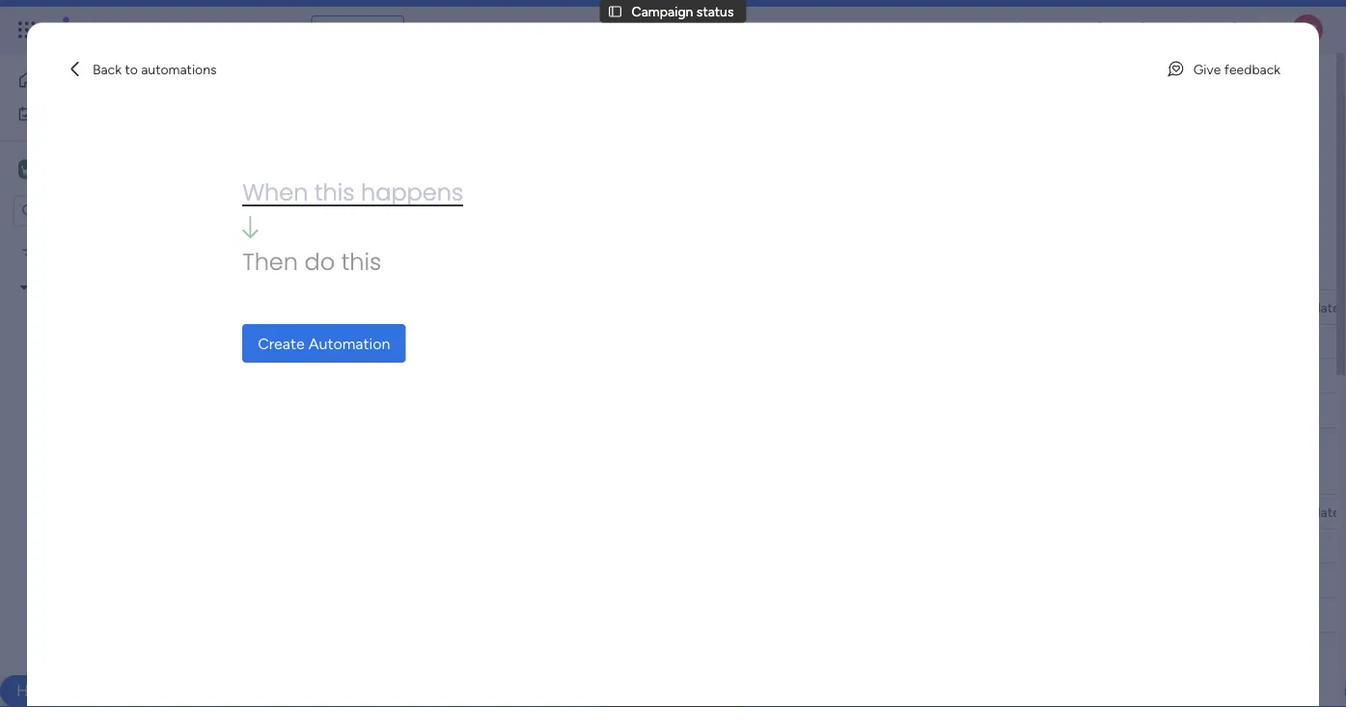 Task type: locate. For each thing, give the bounding box(es) containing it.
create automation
[[258, 335, 390, 353]]

and right ideas
[[166, 345, 189, 361]]

help button
[[0, 676, 67, 707]]

option
[[0, 237, 246, 241]]

Search in workspace field
[[41, 200, 161, 222]]

status
[[697, 3, 734, 20]]

few
[[332, 258, 366, 282]]

1 horizontal spatial and
[[166, 345, 189, 361]]

automation
[[309, 335, 390, 353]]

1 vertical spatial sending date field
[[1255, 501, 1345, 523]]

work up automations
[[156, 19, 191, 41]]

see plans
[[338, 22, 396, 38]]

2 sending from the top
[[1260, 504, 1310, 520]]

back to automations button
[[58, 54, 224, 85]]

work right my
[[64, 105, 94, 122]]

0 vertical spatial sending
[[1260, 299, 1310, 316]]

1 vertical spatial sending date
[[1260, 504, 1340, 520]]

sending
[[1260, 299, 1310, 316], [1260, 504, 1310, 520]]

1 vertical spatial campaign
[[67, 345, 128, 361]]

notifications image
[[1008, 20, 1027, 40]]

inbox image
[[1050, 20, 1069, 40]]

most
[[600, 258, 645, 282]]

list box
[[0, 235, 246, 630]]

the
[[566, 258, 595, 282]]

home
[[44, 72, 81, 88]]

my work
[[42, 105, 94, 122]]

0 horizontal spatial campaign
[[67, 345, 128, 361]]

sam's
[[44, 160, 86, 179]]

and left the ham
[[119, 247, 142, 263]]

work inside my work button
[[64, 105, 94, 122]]

marketing
[[71, 279, 131, 296]]

Sending date field
[[1255, 297, 1345, 318], [1255, 501, 1345, 523]]

plans
[[364, 22, 396, 38]]

monday work management
[[86, 19, 300, 41]]

2 sending date field from the top
[[1255, 501, 1345, 523]]

big left arrow image
[[242, 216, 259, 240]]

public board image
[[42, 311, 60, 330]]

0 vertical spatial date
[[1313, 299, 1340, 316]]

invite members image
[[1093, 20, 1112, 40]]

my
[[42, 105, 61, 122]]

1 vertical spatial sending
[[1260, 504, 1310, 520]]

home button
[[12, 65, 208, 96]]

➡️
[[626, 334, 640, 350]]

campaign
[[632, 3, 693, 20], [67, 345, 128, 361]]

campaign right public board icon
[[67, 345, 128, 361]]

give feedback button
[[1159, 54, 1289, 85]]

create
[[258, 335, 305, 353]]

help
[[430, 258, 469, 282]]

hi there! 👋  click here to learn how to start ➡️
[[365, 334, 640, 350]]

work
[[156, 19, 191, 41], [64, 105, 94, 122]]

0 vertical spatial sending date
[[1260, 299, 1340, 316]]

0 horizontal spatial and
[[119, 247, 142, 263]]

few tips to help you make the most of this template :)
[[332, 258, 807, 282]]

and
[[119, 247, 142, 263], [166, 345, 189, 361]]

this
[[315, 177, 355, 209], [341, 246, 381, 279], [671, 258, 703, 282]]

hi
[[365, 334, 378, 350]]

work for monday
[[156, 19, 191, 41]]

workspace image
[[18, 159, 38, 180], [21, 159, 35, 180]]

template
[[708, 258, 789, 282]]

to right tips
[[408, 258, 426, 282]]

create automation button
[[242, 324, 406, 363]]

this inside field
[[671, 258, 703, 282]]

you
[[474, 258, 506, 282]]

sending date
[[1260, 299, 1340, 316], [1260, 504, 1340, 520]]

1 horizontal spatial campaign
[[632, 3, 693, 20]]

0 vertical spatial and
[[119, 247, 142, 263]]

then do this
[[242, 246, 381, 279]]

1 vertical spatial and
[[166, 345, 189, 361]]

ideas
[[132, 345, 163, 361]]

campaign status
[[632, 3, 734, 20]]

to right back at the left top
[[125, 61, 138, 77]]

workspace
[[90, 160, 168, 179]]

public board image
[[42, 344, 60, 362]]

new item button
[[292, 189, 367, 220]]

0 horizontal spatial work
[[64, 105, 94, 122]]

0 vertical spatial work
[[156, 19, 191, 41]]

to
[[125, 61, 138, 77], [408, 258, 426, 282], [501, 334, 514, 350], [579, 334, 592, 350]]

campaign left status
[[632, 3, 693, 20]]

0 vertical spatial campaign
[[632, 3, 693, 20]]

0 vertical spatial sending date field
[[1255, 297, 1345, 318]]

green eggs and ham
[[45, 247, 174, 263]]

date
[[1313, 299, 1340, 316], [1313, 504, 1340, 520]]

1 horizontal spatial work
[[156, 19, 191, 41]]

1 vertical spatial date
[[1313, 504, 1340, 520]]

back to automations
[[93, 61, 217, 77]]

2 sending date from the top
[[1260, 504, 1340, 520]]

back
[[93, 61, 122, 77]]

1 vertical spatial work
[[64, 105, 94, 122]]

email marketing
[[35, 279, 131, 296]]

1 sending date from the top
[[1260, 299, 1340, 316]]

feedback
[[1225, 61, 1281, 77]]

work for my
[[64, 105, 94, 122]]



Task type: describe. For each thing, give the bounding box(es) containing it.
sam's workspace button
[[14, 153, 192, 186]]

1 date from the top
[[1313, 299, 1340, 316]]

green
[[45, 247, 82, 263]]

there!
[[381, 334, 417, 350]]

tips
[[371, 258, 403, 282]]

make
[[511, 258, 562, 282]]

sam green image
[[1292, 14, 1323, 45]]

select product image
[[17, 20, 37, 40]]

v2 search image
[[418, 194, 432, 215]]

campaign for campaign ideas and requests
[[67, 345, 128, 361]]

of
[[650, 258, 667, 282]]

see
[[338, 22, 361, 38]]

new
[[300, 196, 328, 213]]

Search field
[[432, 191, 490, 218]]

to right how
[[579, 334, 592, 350]]

to inside button
[[125, 61, 138, 77]]

2 date from the top
[[1313, 504, 1340, 520]]

my work button
[[12, 98, 208, 129]]

click
[[438, 334, 467, 350]]

ham
[[145, 247, 174, 263]]

email
[[35, 279, 67, 296]]

campaign ideas and requests
[[67, 345, 245, 361]]

automations
[[141, 61, 217, 77]]

:)
[[794, 258, 807, 282]]

1 sending from the top
[[1260, 299, 1310, 316]]

workspace selection element
[[18, 158, 170, 183]]

requests
[[192, 345, 245, 361]]

help image
[[1225, 20, 1244, 40]]

do
[[305, 246, 335, 279]]

campaign for campaign status
[[632, 3, 693, 20]]

monday
[[86, 19, 152, 41]]

1 workspace image from the left
[[18, 159, 38, 180]]

help
[[16, 681, 51, 701]]

give feedback link
[[1159, 54, 1289, 85]]

to right 'here'
[[501, 334, 514, 350]]

how
[[550, 334, 576, 350]]

Few tips to help you make the most of this template :) field
[[327, 258, 812, 283]]

1 sending date field from the top
[[1255, 297, 1345, 318]]

management
[[195, 19, 300, 41]]

and for eggs
[[119, 247, 142, 263]]

apps image
[[1135, 20, 1154, 40]]

happens
[[361, 177, 463, 209]]

to inside field
[[408, 258, 426, 282]]

here
[[471, 334, 498, 350]]

see plans button
[[311, 15, 405, 44]]

caret down image
[[20, 281, 28, 294]]

search everything image
[[1182, 20, 1202, 40]]

👋
[[421, 334, 434, 350]]

item
[[332, 196, 359, 213]]

learn
[[517, 334, 546, 350]]

start
[[595, 334, 623, 350]]

angle down image
[[376, 197, 386, 212]]

sam's workspace
[[44, 160, 168, 179]]

and for ideas
[[166, 345, 189, 361]]

list box containing green eggs and ham
[[0, 235, 246, 630]]

when this happens
[[242, 177, 463, 209]]

2 workspace image from the left
[[21, 159, 35, 180]]

give
[[1194, 61, 1221, 77]]

new item
[[300, 196, 359, 213]]

eggs
[[86, 247, 116, 263]]

then
[[242, 246, 298, 279]]

give feedback
[[1194, 61, 1281, 77]]

when
[[242, 177, 308, 209]]



Task type: vqa. For each thing, say whether or not it's contained in the screenshot.
New Item button
yes



